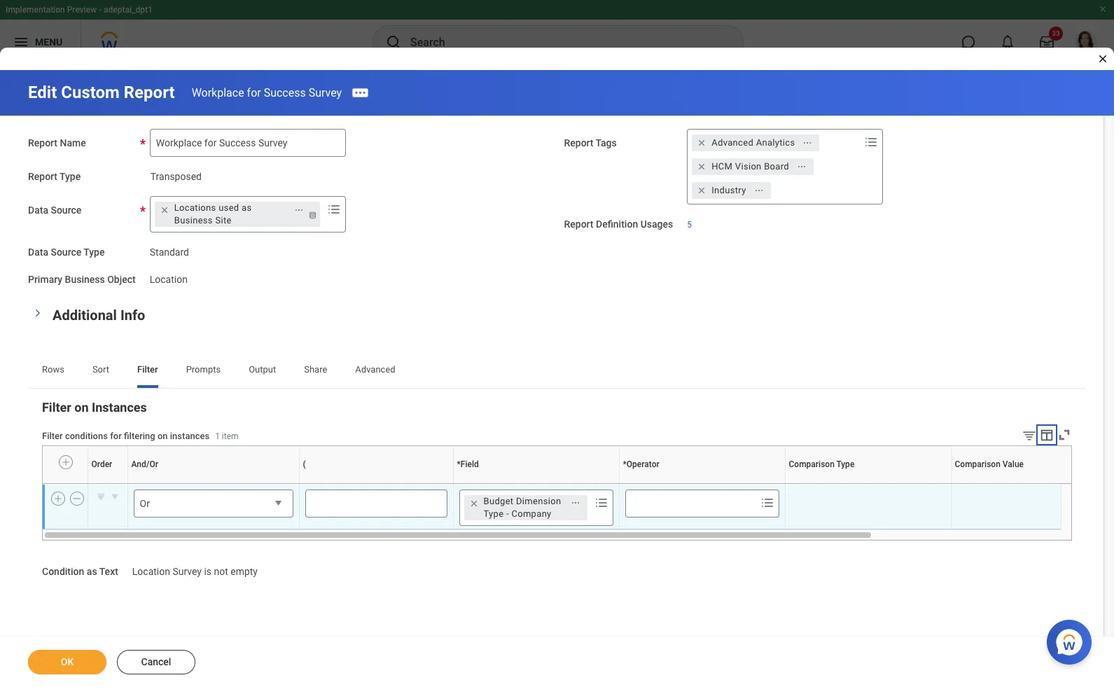 Task type: describe. For each thing, give the bounding box(es) containing it.
standard
[[150, 247, 189, 258]]

close environment banner image
[[1099, 5, 1108, 13]]

chevron down image
[[33, 304, 43, 321]]

location survey is not empty
[[132, 566, 258, 577]]

workplace for success survey
[[192, 86, 342, 99]]

( inside row element
[[303, 460, 306, 469]]

* for field
[[457, 460, 461, 469]]

implementation
[[6, 5, 65, 15]]

rows
[[42, 364, 64, 374]]

board
[[764, 161, 790, 172]]

report name
[[28, 137, 86, 149]]

filter for filter
[[137, 364, 158, 374]]

plus image for row element containing or
[[53, 492, 63, 505]]

filter for filter on instances
[[42, 400, 71, 414]]

implementation preview -   adeptai_dpt1 banner
[[0, 0, 1115, 64]]

ok button
[[28, 650, 106, 675]]

0 vertical spatial for
[[247, 86, 261, 99]]

success
[[264, 86, 306, 99]]

1 horizontal spatial operator
[[701, 483, 703, 484]]

primary
[[28, 274, 62, 285]]

dimension
[[516, 496, 561, 506]]

value inside row element
[[1003, 460, 1024, 469]]

0 horizontal spatial business
[[65, 274, 105, 285]]

fullscreen image
[[1057, 427, 1073, 442]]

order column header
[[88, 483, 128, 484]]

and/or inside row element
[[131, 460, 158, 469]]

location for location survey is not empty
[[132, 566, 170, 577]]

profile logan mcneil element
[[1067, 27, 1106, 57]]

text
[[99, 566, 118, 577]]

workplace
[[192, 86, 244, 99]]

related actions image for advanced analytics
[[803, 138, 813, 148]]

tags
[[596, 137, 617, 149]]

related actions image for hcm vision board
[[797, 162, 807, 172]]

filter for filter conditions for filtering on instances 1 item
[[42, 431, 63, 441]]

x small image for budget
[[467, 496, 481, 510]]

instances
[[92, 400, 147, 414]]

output
[[249, 364, 276, 374]]

data for data source type
[[28, 247, 48, 258]]

filtering
[[124, 431, 155, 441]]

hcm vision board, press delete to clear value. option
[[692, 158, 814, 175]]

- inside 'banner'
[[99, 5, 102, 15]]

* operator
[[623, 460, 660, 469]]

or button
[[133, 489, 293, 518]]

items selected list box
[[688, 132, 862, 202]]

close edit custom report image
[[1098, 53, 1109, 64]]

x small image for locations used as business site
[[157, 203, 171, 217]]

report for report name
[[28, 137, 57, 149]]

share
[[304, 364, 327, 374]]

- inside "budget dimension type - company"
[[506, 508, 509, 519]]

for inside filter on instances group
[[110, 431, 122, 441]]

plus image for row element containing order
[[61, 456, 71, 469]]

data source type element
[[150, 238, 189, 259]]

is
[[204, 566, 212, 577]]

locations
[[174, 202, 216, 213]]

implementation preview -   adeptai_dpt1
[[6, 5, 153, 15]]

prompts
[[186, 364, 221, 374]]

condition
[[42, 566, 84, 577]]

edit
[[28, 83, 57, 102]]

toolbar inside filter on instances group
[[1012, 427, 1073, 445]]

comparison type button
[[865, 483, 871, 484]]

additional info button
[[53, 306, 145, 323]]

* for operator
[[623, 460, 627, 469]]

not
[[214, 566, 228, 577]]

x small image for industry
[[695, 184, 709, 198]]

0 horizontal spatial operator
[[627, 460, 660, 469]]

budget dimension type - company element
[[484, 495, 563, 520]]

source for data source type
[[51, 247, 81, 258]]

1 horizontal spatial on
[[158, 431, 168, 441]]

row element containing or
[[43, 484, 1115, 529]]

usages
[[641, 219, 673, 230]]

comparison value
[[955, 460, 1024, 469]]

object
[[107, 274, 136, 285]]

location for location element
[[150, 274, 188, 285]]

report type
[[28, 171, 81, 182]]

prompts image for data source
[[326, 201, 342, 218]]

condition as text
[[42, 566, 118, 577]]

data source
[[28, 205, 81, 216]]

workplace for success survey element
[[192, 86, 342, 99]]

5
[[687, 220, 692, 230]]

budget
[[484, 496, 514, 506]]

filter on instances group
[[42, 399, 1115, 579]]

* field
[[457, 460, 479, 469]]

and/or button
[[212, 483, 215, 484]]

business inside locations used as business site
[[174, 215, 213, 226]]

industry, press delete to clear value. option
[[692, 182, 771, 199]]

cancel button
[[117, 650, 195, 675]]

site
[[215, 215, 232, 226]]

report right custom
[[124, 83, 175, 102]]

order for order and/or ( field operator comparison type comparison value
[[107, 483, 108, 484]]

conditions
[[65, 431, 108, 441]]

related actions image for locations used as business site
[[294, 205, 304, 215]]

preview
[[67, 5, 97, 15]]

additional info
[[53, 306, 145, 323]]

edit custom report dialog
[[0, 0, 1115, 687]]

hcm vision board element
[[712, 160, 790, 173]]

click to view/edit grid preferences image
[[1040, 427, 1055, 442]]

0 horizontal spatial field
[[461, 460, 479, 469]]



Task type: locate. For each thing, give the bounding box(es) containing it.
row element
[[43, 446, 1115, 483], [43, 484, 1115, 529]]

survey right success
[[309, 86, 342, 99]]

1 vertical spatial data
[[28, 247, 48, 258]]

related actions image inside hcm vision board, press delete to clear value. option
[[797, 162, 807, 172]]

data up 'primary'
[[28, 247, 48, 258]]

business down locations
[[174, 215, 213, 226]]

location down standard
[[150, 274, 188, 285]]

0 horizontal spatial -
[[99, 5, 102, 15]]

related actions image for industry
[[754, 186, 764, 195]]

1 horizontal spatial (
[[376, 483, 376, 484]]

1 horizontal spatial x small image
[[695, 136, 709, 150]]

1 vertical spatial related actions image
[[797, 162, 807, 172]]

1 horizontal spatial for
[[247, 86, 261, 99]]

0 vertical spatial x small image
[[695, 136, 709, 150]]

x small image inside industry, press delete to clear value. 'option'
[[695, 184, 709, 198]]

0 vertical spatial survey
[[309, 86, 342, 99]]

hcm
[[712, 161, 733, 172]]

as
[[242, 202, 252, 213], [87, 566, 97, 577]]

locations used as business site
[[174, 202, 252, 226]]

0 vertical spatial value
[[1003, 460, 1024, 469]]

0 horizontal spatial for
[[110, 431, 122, 441]]

1 vertical spatial -
[[506, 508, 509, 519]]

1 horizontal spatial business
[[174, 215, 213, 226]]

edit custom report main content
[[0, 70, 1115, 687]]

filter
[[137, 364, 158, 374], [42, 400, 71, 414], [42, 431, 63, 441]]

0 vertical spatial row element
[[43, 446, 1115, 483]]

industry
[[712, 185, 747, 195]]

advanced up hcm
[[712, 137, 754, 148]]

filter down rows
[[42, 400, 71, 414]]

adeptai_dpt1
[[104, 5, 153, 15]]

plus image down conditions
[[61, 456, 71, 469]]

order
[[91, 460, 112, 469], [107, 483, 108, 484]]

report left name on the top left
[[28, 137, 57, 149]]

1 vertical spatial survey
[[173, 566, 202, 577]]

name
[[60, 137, 86, 149]]

comparison type
[[789, 460, 855, 469]]

2 horizontal spatial prompts image
[[863, 134, 880, 151]]

filter on instances
[[42, 400, 147, 414]]

1 horizontal spatial as
[[242, 202, 252, 213]]

source for data source
[[51, 205, 81, 216]]

report tags
[[564, 137, 617, 149]]

workday assistant region
[[1047, 614, 1098, 665]]

0 vertical spatial and/or
[[131, 460, 158, 469]]

2 vertical spatial x small image
[[157, 203, 171, 217]]

(
[[303, 460, 306, 469], [376, 483, 376, 484]]

related actions image
[[294, 205, 304, 215], [571, 498, 580, 508]]

report up data source
[[28, 171, 57, 182]]

x small image for hcm vision board
[[695, 160, 709, 174]]

operator button
[[701, 483, 704, 484]]

0 vertical spatial related actions image
[[803, 138, 813, 148]]

comparison value column header
[[951, 483, 1115, 484]]

x small image left advanced analytics element
[[695, 136, 709, 150]]

1 horizontal spatial survey
[[309, 86, 342, 99]]

plus image left minus icon
[[53, 492, 63, 505]]

0 horizontal spatial on
[[74, 400, 89, 414]]

survey left is
[[173, 566, 202, 577]]

report left tags
[[564, 137, 594, 149]]

as inside filter on instances group
[[87, 566, 97, 577]]

related actions image right analytics
[[803, 138, 813, 148]]

data down report type
[[28, 205, 48, 216]]

row element containing order
[[43, 446, 1115, 483]]

related actions image down hcm vision board, press delete to clear value. option
[[754, 186, 764, 195]]

info
[[120, 306, 145, 323]]

x small image left budget
[[467, 496, 481, 510]]

0 vertical spatial (
[[303, 460, 306, 469]]

0 horizontal spatial and/or
[[131, 460, 158, 469]]

business
[[174, 215, 213, 226], [65, 274, 105, 285]]

notifications large image
[[1001, 35, 1015, 49]]

item
[[222, 431, 239, 441]]

source down report type
[[51, 205, 81, 216]]

related actions image for budget dimension type - company
[[571, 498, 580, 508]]

for left success
[[247, 86, 261, 99]]

data
[[28, 205, 48, 216], [28, 247, 48, 258]]

1 horizontal spatial value
[[1045, 483, 1047, 484]]

locations used as business site element
[[174, 202, 286, 227]]

order up order column header
[[91, 460, 112, 469]]

budget dimension type - company, press delete to clear value. option
[[464, 495, 587, 520]]

0 vertical spatial prompts image
[[863, 134, 880, 151]]

1 vertical spatial source
[[51, 247, 81, 258]]

order up the caret bottom image
[[107, 483, 108, 484]]

1 vertical spatial (
[[376, 483, 376, 484]]

row element up 'dimension'
[[43, 446, 1115, 483]]

0 horizontal spatial prompts image
[[326, 201, 342, 218]]

caret down image
[[108, 489, 122, 503]]

advanced right share in the left bottom of the page
[[355, 364, 396, 374]]

tab list
[[28, 354, 1087, 388]]

instances
[[170, 431, 210, 441]]

report
[[124, 83, 175, 102], [28, 137, 57, 149], [564, 137, 594, 149], [28, 171, 57, 182], [564, 219, 594, 230]]

search image
[[385, 34, 402, 50]]

2 * from the left
[[623, 460, 627, 469]]

as left text
[[87, 566, 97, 577]]

filter on instances button
[[42, 400, 147, 414]]

1 vertical spatial location
[[132, 566, 170, 577]]

1 vertical spatial operator
[[701, 483, 703, 484]]

value up comparison value column header
[[1003, 460, 1024, 469]]

0 vertical spatial -
[[99, 5, 102, 15]]

None text field
[[305, 489, 447, 517]]

2 vertical spatial prompts image
[[593, 494, 610, 511]]

value down click to view/edit grid preferences icon
[[1045, 483, 1047, 484]]

row element down order and/or ( field operator comparison type comparison value
[[43, 484, 1115, 529]]

1 horizontal spatial *
[[623, 460, 627, 469]]

1 vertical spatial order
[[107, 483, 108, 484]]

1 horizontal spatial related actions image
[[571, 498, 580, 508]]

x small image
[[695, 136, 709, 150], [467, 496, 481, 510]]

x small image
[[695, 160, 709, 174], [695, 184, 709, 198], [157, 203, 171, 217]]

x small image left industry 'element'
[[695, 184, 709, 198]]

1 data from the top
[[28, 205, 48, 216]]

1 vertical spatial related actions image
[[571, 498, 580, 508]]

locations used as business site, press delete to clear value. option
[[155, 202, 320, 227]]

for left filtering
[[110, 431, 122, 441]]

primary business object
[[28, 274, 136, 285]]

data source type
[[28, 247, 105, 258]]

- down budget
[[506, 508, 509, 519]]

0 vertical spatial advanced
[[712, 137, 754, 148]]

0 vertical spatial on
[[74, 400, 89, 414]]

1 vertical spatial row element
[[43, 484, 1115, 529]]

1 vertical spatial prompts image
[[326, 201, 342, 218]]

related actions image right locations used as business site element
[[294, 205, 304, 215]]

0 horizontal spatial *
[[457, 460, 461, 469]]

inbox large image
[[1040, 35, 1054, 49]]

2 row element from the top
[[43, 484, 1115, 529]]

related actions image
[[803, 138, 813, 148], [797, 162, 807, 172], [754, 186, 764, 195]]

related actions image down order and/or ( field operator comparison type comparison value
[[571, 498, 580, 508]]

2 source from the top
[[51, 247, 81, 258]]

related actions image right board
[[797, 162, 807, 172]]

industry element
[[712, 184, 747, 197]]

0 vertical spatial source
[[51, 205, 81, 216]]

empty
[[231, 566, 258, 577]]

edit custom report
[[28, 83, 175, 102]]

prompts image
[[863, 134, 880, 151], [326, 201, 342, 218], [593, 494, 610, 511]]

- right preview
[[99, 5, 102, 15]]

report for report type
[[28, 171, 57, 182]]

1 source from the top
[[51, 205, 81, 216]]

type inside "budget dimension type - company"
[[484, 508, 504, 519]]

additional
[[53, 306, 117, 323]]

comparison
[[789, 460, 835, 469], [955, 460, 1001, 469], [865, 483, 869, 484], [1041, 483, 1045, 484]]

source
[[51, 205, 81, 216], [51, 247, 81, 258]]

0 vertical spatial location
[[150, 274, 188, 285]]

on
[[74, 400, 89, 414], [158, 431, 168, 441]]

prompts image
[[759, 494, 776, 511]]

report for report definition usages
[[564, 219, 594, 230]]

1
[[215, 431, 220, 441]]

as right used
[[242, 202, 252, 213]]

0 horizontal spatial related actions image
[[294, 205, 304, 215]]

1 vertical spatial value
[[1045, 483, 1047, 484]]

2 vertical spatial related actions image
[[754, 186, 764, 195]]

minus image
[[72, 492, 82, 505]]

1 vertical spatial business
[[65, 274, 105, 285]]

Report Name text field
[[150, 129, 346, 157]]

1 vertical spatial field
[[535, 483, 537, 484]]

0 horizontal spatial x small image
[[467, 496, 481, 510]]

as inside locations used as business site
[[242, 202, 252, 213]]

ok
[[61, 656, 74, 668]]

0 vertical spatial filter
[[137, 364, 158, 374]]

company
[[512, 508, 552, 519]]

1 vertical spatial advanced
[[355, 364, 396, 374]]

1 horizontal spatial field
[[535, 483, 537, 484]]

1 vertical spatial and/or
[[212, 483, 214, 484]]

and/or up or "dropdown button"
[[212, 483, 214, 484]]

budget dimension type - company
[[484, 496, 561, 519]]

advanced analytics
[[712, 137, 795, 148]]

order and/or ( field operator comparison type comparison value
[[107, 483, 1047, 484]]

0 horizontal spatial survey
[[173, 566, 202, 577]]

filter right "sort"
[[137, 364, 158, 374]]

0 horizontal spatial advanced
[[355, 364, 396, 374]]

advanced for advanced
[[355, 364, 396, 374]]

toolbar
[[1012, 427, 1073, 445]]

location right text
[[132, 566, 170, 577]]

report definition usages
[[564, 219, 673, 230]]

1 vertical spatial filter
[[42, 400, 71, 414]]

advanced for advanced analytics
[[712, 137, 754, 148]]

none text field inside row element
[[305, 489, 447, 517]]

report left definition
[[564, 219, 594, 230]]

1 vertical spatial x small image
[[695, 184, 709, 198]]

data for data source
[[28, 205, 48, 216]]

1 row element from the top
[[43, 446, 1115, 483]]

1 vertical spatial on
[[158, 431, 168, 441]]

5 button
[[687, 219, 694, 231]]

0 vertical spatial plus image
[[61, 456, 71, 469]]

filter left conditions
[[42, 431, 63, 441]]

1 vertical spatial x small image
[[467, 496, 481, 510]]

0 vertical spatial business
[[174, 215, 213, 226]]

field button
[[535, 483, 537, 484]]

1 horizontal spatial and/or
[[212, 483, 214, 484]]

caret bottom image
[[94, 489, 108, 503]]

1 horizontal spatial prompts image
[[593, 494, 610, 511]]

on up conditions
[[74, 400, 89, 414]]

order for order
[[91, 460, 112, 469]]

*
[[457, 460, 461, 469], [623, 460, 627, 469]]

used
[[219, 202, 239, 213]]

x small image left locations
[[157, 203, 171, 217]]

Operator field
[[626, 491, 755, 516]]

location inside filter on instances group
[[132, 566, 170, 577]]

x small image inside locations used as business site, press delete to clear value. option
[[157, 203, 171, 217]]

related actions image inside budget dimension type - company, press delete to clear value. option
[[571, 498, 580, 508]]

x small image inside budget dimension type - company, press delete to clear value. option
[[467, 496, 481, 510]]

0 vertical spatial field
[[461, 460, 479, 469]]

custom
[[61, 83, 120, 102]]

1 vertical spatial as
[[87, 566, 97, 577]]

vision
[[735, 161, 762, 172]]

and/or
[[131, 460, 158, 469], [212, 483, 214, 484]]

0 horizontal spatial value
[[1003, 460, 1024, 469]]

0 horizontal spatial (
[[303, 460, 306, 469]]

plus image
[[61, 456, 71, 469], [53, 492, 63, 505]]

x small image inside hcm vision board, press delete to clear value. option
[[695, 160, 709, 174]]

0 vertical spatial x small image
[[695, 160, 709, 174]]

2 vertical spatial filter
[[42, 431, 63, 441]]

0 vertical spatial order
[[91, 460, 112, 469]]

cancel
[[141, 656, 171, 668]]

tab list inside edit custom report main content
[[28, 354, 1087, 388]]

2 data from the top
[[28, 247, 48, 258]]

business down data source type
[[65, 274, 105, 285]]

survey inside filter on instances group
[[173, 566, 202, 577]]

1 horizontal spatial advanced
[[712, 137, 754, 148]]

select to filter grid data image
[[1022, 428, 1038, 442]]

advanced inside tab list
[[355, 364, 396, 374]]

location element
[[150, 271, 188, 285]]

for
[[247, 86, 261, 99], [110, 431, 122, 441]]

and/or down filter conditions for filtering on instances 1 item
[[131, 460, 158, 469]]

source up primary business object
[[51, 247, 81, 258]]

advanced analytics element
[[712, 137, 795, 149]]

0 vertical spatial related actions image
[[294, 205, 304, 215]]

on right filtering
[[158, 431, 168, 441]]

prompts image for report tags
[[863, 134, 880, 151]]

x small image left hcm
[[695, 160, 709, 174]]

0 vertical spatial as
[[242, 202, 252, 213]]

related actions image inside industry, press delete to clear value. 'option'
[[754, 186, 764, 195]]

1 horizontal spatial -
[[506, 508, 509, 519]]

type
[[60, 171, 81, 182], [84, 247, 105, 258], [837, 460, 855, 469], [869, 483, 871, 484], [484, 508, 504, 519]]

filter inside tab list
[[137, 364, 158, 374]]

location
[[150, 274, 188, 285], [132, 566, 170, 577]]

sort
[[92, 364, 109, 374]]

0 vertical spatial data
[[28, 205, 48, 216]]

report for report tags
[[564, 137, 594, 149]]

value
[[1003, 460, 1024, 469], [1045, 483, 1047, 484]]

0 horizontal spatial as
[[87, 566, 97, 577]]

1 vertical spatial plus image
[[53, 492, 63, 505]]

advanced
[[712, 137, 754, 148], [355, 364, 396, 374]]

x small image for advanced
[[695, 136, 709, 150]]

hcm vision board
[[712, 161, 790, 172]]

tab list containing rows
[[28, 354, 1087, 388]]

survey
[[309, 86, 342, 99], [173, 566, 202, 577]]

advanced inside option
[[712, 137, 754, 148]]

filter conditions for filtering on instances 1 item
[[42, 431, 239, 441]]

or
[[140, 498, 150, 509]]

analytics
[[756, 137, 795, 148]]

1 vertical spatial for
[[110, 431, 122, 441]]

x small image inside advanced analytics, press delete to clear value. option
[[695, 136, 709, 150]]

field
[[461, 460, 479, 469], [535, 483, 537, 484]]

1 * from the left
[[457, 460, 461, 469]]

-
[[99, 5, 102, 15], [506, 508, 509, 519]]

( button
[[376, 483, 377, 484]]

advanced analytics, press delete to clear value. option
[[692, 135, 820, 151]]

0 vertical spatial operator
[[627, 460, 660, 469]]

definition
[[596, 219, 638, 230]]



Task type: vqa. For each thing, say whether or not it's contained in the screenshot.
'filtering'
yes



